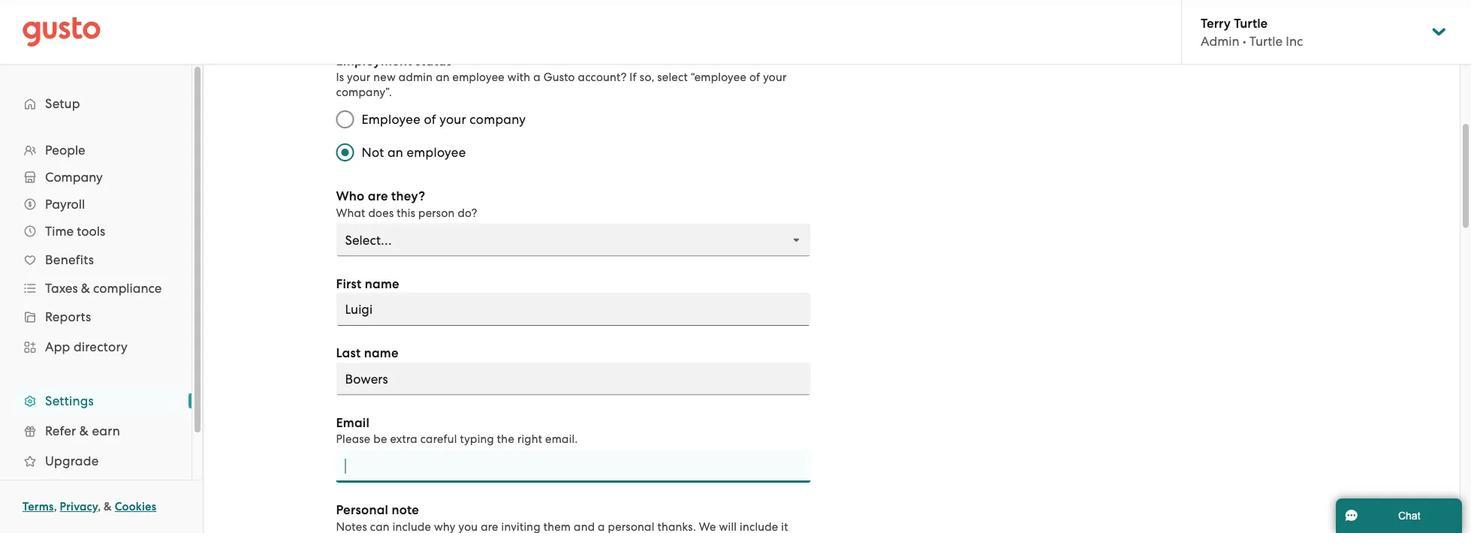 Task type: locate. For each thing, give the bounding box(es) containing it.
an down status
[[436, 71, 450, 84]]

settings link
[[15, 388, 177, 415]]

employee
[[453, 71, 505, 84], [407, 145, 466, 160]]

email please be extra careful typing the right email.
[[336, 415, 578, 446]]

inc
[[1286, 34, 1303, 49]]

last
[[336, 346, 361, 361]]

upgrade
[[45, 454, 99, 469]]

1 , from the left
[[54, 500, 57, 514]]

& for compliance
[[81, 281, 90, 296]]

taxes & compliance
[[45, 281, 162, 296]]

of
[[750, 71, 760, 84], [424, 112, 436, 127]]

directory
[[74, 340, 128, 355]]

admin
[[399, 71, 433, 84]]

Not an employee radio
[[329, 136, 362, 169]]

compliance
[[93, 281, 162, 296]]

terms link
[[23, 500, 54, 514]]

0 vertical spatial an
[[436, 71, 450, 84]]

First name field
[[336, 293, 811, 326]]

employee down employee of your company
[[407, 145, 466, 160]]

time
[[45, 224, 74, 239]]

0 vertical spatial employee
[[453, 71, 505, 84]]

1 vertical spatial employee
[[407, 145, 466, 160]]

& left cookies button
[[104, 500, 112, 514]]

what
[[336, 207, 366, 220]]

first
[[336, 276, 362, 292]]

,
[[54, 500, 57, 514], [98, 500, 101, 514]]

home image
[[23, 17, 101, 47]]

Last name field
[[336, 363, 811, 396]]

be
[[374, 433, 387, 446]]

& inside dropdown button
[[81, 281, 90, 296]]

benefits link
[[15, 246, 177, 273]]

& right taxes
[[81, 281, 90, 296]]

0 horizontal spatial an
[[388, 145, 403, 160]]

, left cookies button
[[98, 500, 101, 514]]

app
[[45, 340, 70, 355]]

employee of your company
[[362, 112, 526, 127]]

your up company".
[[347, 71, 371, 84]]

1 vertical spatial name
[[364, 346, 399, 361]]

turtle right •
[[1250, 34, 1283, 49]]

right
[[517, 433, 543, 446]]

app directory link
[[15, 334, 177, 361]]

Employee of your company radio
[[329, 103, 362, 136]]

an right not
[[388, 145, 403, 160]]

1 horizontal spatial an
[[436, 71, 450, 84]]

your right "employee at top
[[763, 71, 787, 84]]

& left the earn
[[79, 424, 89, 439]]

who
[[336, 189, 365, 204]]

app directory
[[45, 340, 128, 355]]

your left company
[[440, 112, 466, 127]]

0 vertical spatial &
[[81, 281, 90, 296]]

1 horizontal spatial ,
[[98, 500, 101, 514]]

1 vertical spatial an
[[388, 145, 403, 160]]

payroll button
[[15, 191, 177, 218]]

gusto navigation element
[[0, 65, 192, 530]]

of right "employee at top
[[750, 71, 760, 84]]

company".
[[336, 86, 392, 99]]

chat
[[1399, 510, 1421, 522]]

terms
[[23, 500, 54, 514]]

people
[[45, 143, 85, 158]]

your
[[347, 71, 371, 84], [763, 71, 787, 84], [440, 112, 466, 127]]

&
[[81, 281, 90, 296], [79, 424, 89, 439], [104, 500, 112, 514]]

first name
[[336, 276, 400, 292]]

2 vertical spatial &
[[104, 500, 112, 514]]

Email field
[[336, 450, 811, 483]]

benefits
[[45, 252, 94, 267]]

taxes
[[45, 281, 78, 296]]

list
[[0, 137, 192, 506]]

turtle
[[1234, 15, 1268, 31], [1250, 34, 1283, 49]]

, left privacy
[[54, 500, 57, 514]]

privacy link
[[60, 500, 98, 514]]

1 vertical spatial &
[[79, 424, 89, 439]]

1 horizontal spatial of
[[750, 71, 760, 84]]

0 vertical spatial of
[[750, 71, 760, 84]]

an
[[436, 71, 450, 84], [388, 145, 403, 160]]

name
[[365, 276, 400, 292], [364, 346, 399, 361]]

employee left with
[[453, 71, 505, 84]]

not an employee
[[362, 145, 466, 160]]

name right first
[[365, 276, 400, 292]]

turtle up •
[[1234, 15, 1268, 31]]

employment
[[336, 53, 412, 69]]

refer
[[45, 424, 76, 439]]

a
[[533, 71, 541, 84]]

new
[[374, 71, 396, 84]]

setup
[[45, 96, 80, 111]]

name right the last
[[364, 346, 399, 361]]

settings
[[45, 394, 94, 409]]

0 horizontal spatial ,
[[54, 500, 57, 514]]

1 vertical spatial of
[[424, 112, 436, 127]]

people button
[[15, 137, 177, 164]]

refer & earn link
[[15, 418, 177, 445]]

if
[[630, 71, 637, 84]]

name for last name
[[364, 346, 399, 361]]

0 vertical spatial name
[[365, 276, 400, 292]]

of up not an employee
[[424, 112, 436, 127]]

account?
[[578, 71, 627, 84]]

tools
[[77, 224, 105, 239]]

so,
[[640, 71, 655, 84]]

who are they? what does this person do?
[[336, 189, 477, 220]]

careful
[[420, 433, 457, 446]]

1 horizontal spatial your
[[440, 112, 466, 127]]



Task type: vqa. For each thing, say whether or not it's contained in the screenshot.
Request a call back through your Gusto account. related to Phone (with extended hours)
no



Task type: describe. For each thing, give the bounding box(es) containing it.
select
[[657, 71, 688, 84]]

1 vertical spatial turtle
[[1250, 34, 1283, 49]]

2 horizontal spatial your
[[763, 71, 787, 84]]

terry turtle admin • turtle inc
[[1201, 15, 1303, 49]]

payroll
[[45, 197, 85, 212]]

email.
[[545, 433, 578, 446]]

upgrade link
[[15, 448, 177, 475]]

company button
[[15, 164, 177, 191]]

employee
[[362, 112, 421, 127]]

an inside "employment status is your new admin an employee with a gusto account? if so, select "employee of your company"."
[[436, 71, 450, 84]]

name for first name
[[365, 276, 400, 292]]

do?
[[458, 207, 477, 220]]

terms , privacy , & cookies
[[23, 500, 156, 514]]

reports link
[[15, 303, 177, 331]]

is
[[336, 71, 344, 84]]

of inside "employment status is your new admin an employee with a gusto account? if so, select "employee of your company"."
[[750, 71, 760, 84]]

0 vertical spatial turtle
[[1234, 15, 1268, 31]]

gusto
[[544, 71, 575, 84]]

typing
[[460, 433, 494, 446]]

"employee
[[691, 71, 747, 84]]

setup link
[[15, 90, 177, 117]]

employment status is your new admin an employee with a gusto account? if so, select "employee of your company".
[[336, 53, 787, 99]]

note
[[392, 503, 419, 518]]

extra
[[390, 433, 418, 446]]

terry
[[1201, 15, 1231, 31]]

are
[[368, 189, 388, 204]]

last name
[[336, 346, 399, 361]]

company
[[470, 112, 526, 127]]

the
[[497, 433, 515, 446]]

admin
[[1201, 34, 1240, 49]]

company
[[45, 170, 103, 185]]

reports
[[45, 309, 91, 325]]

they?
[[391, 189, 425, 204]]

earn
[[92, 424, 120, 439]]

status
[[415, 53, 452, 69]]

personal
[[336, 503, 389, 518]]

time tools button
[[15, 218, 177, 245]]

refer & earn
[[45, 424, 120, 439]]

employee inside "employment status is your new admin an employee with a gusto account? if so, select "employee of your company"."
[[453, 71, 505, 84]]

personal note
[[336, 503, 419, 518]]

this
[[397, 207, 416, 220]]

cookies
[[115, 500, 156, 514]]

person
[[418, 207, 455, 220]]

2 , from the left
[[98, 500, 101, 514]]

& for earn
[[79, 424, 89, 439]]

not
[[362, 145, 384, 160]]

0 horizontal spatial of
[[424, 112, 436, 127]]

taxes & compliance button
[[15, 275, 177, 302]]

with
[[508, 71, 531, 84]]

cookies button
[[115, 498, 156, 516]]

does
[[368, 207, 394, 220]]

privacy
[[60, 500, 98, 514]]

chat button
[[1336, 499, 1463, 533]]

list containing people
[[0, 137, 192, 506]]

please
[[336, 433, 371, 446]]

email
[[336, 415, 370, 431]]

0 horizontal spatial your
[[347, 71, 371, 84]]

•
[[1243, 34, 1247, 49]]

time tools
[[45, 224, 105, 239]]



